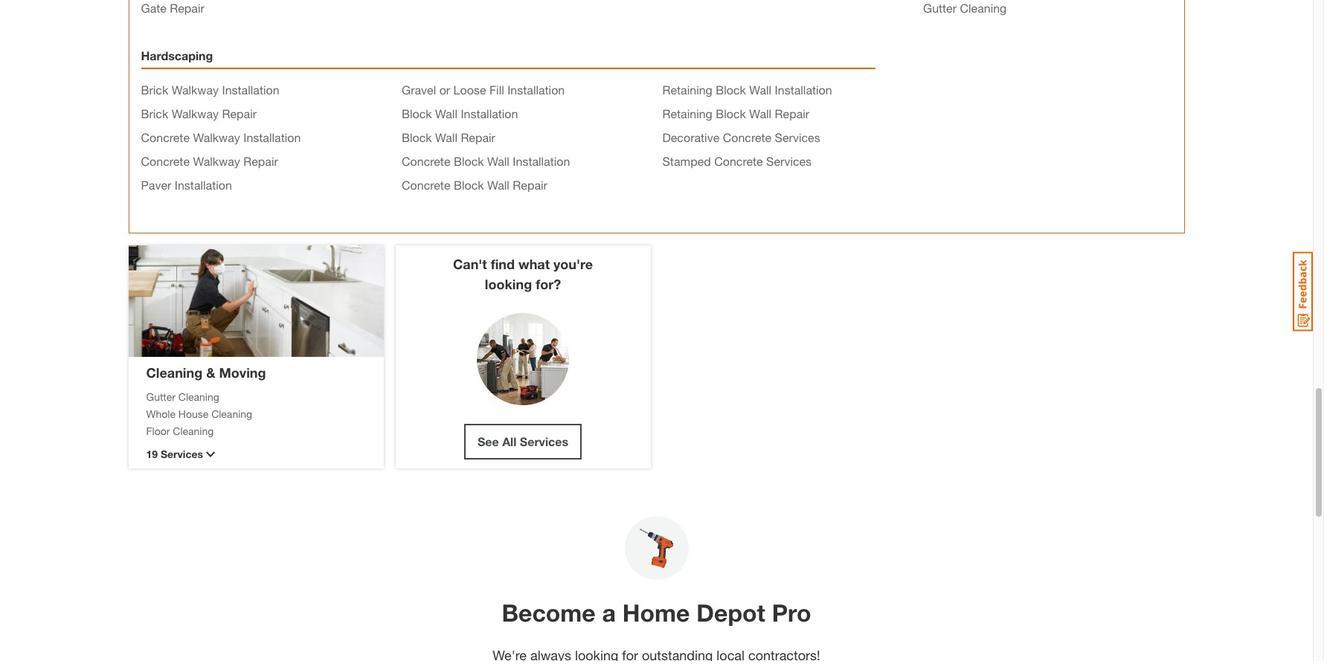 Task type: locate. For each thing, give the bounding box(es) containing it.
wall down 'concrete block wall installation' link
[[487, 178, 510, 192]]

see all services
[[478, 435, 569, 449]]

gravel or loose fill installation
[[402, 83, 565, 97]]

gutter inside gutter cleaning whole house cleaning floor cleaning
[[146, 390, 176, 403]]

wall down retaining block wall installation link at the right of page
[[750, 106, 772, 121]]

retaining for retaining block wall installation
[[663, 83, 713, 97]]

wall
[[750, 83, 772, 97], [435, 106, 458, 121], [750, 106, 772, 121], [435, 130, 458, 144], [487, 154, 510, 168], [487, 178, 510, 192]]

walkway up brick walkway repair
[[172, 83, 219, 97]]

services
[[775, 130, 821, 144], [767, 154, 812, 168], [520, 435, 569, 449], [161, 448, 203, 461]]

concrete block wall repair
[[402, 178, 548, 192]]

installation
[[222, 83, 279, 97], [508, 83, 565, 97], [775, 83, 832, 97], [461, 106, 518, 121], [244, 130, 301, 144], [513, 154, 570, 168], [175, 178, 232, 192]]

installation right fill
[[508, 83, 565, 97]]

decorative
[[663, 130, 720, 144]]

concrete down brick walkway repair
[[141, 130, 190, 144]]

2 retaining from the top
[[663, 106, 713, 121]]

concrete walkway repair link
[[141, 154, 278, 168]]

cleaning & moving link
[[146, 364, 266, 381]]

services right 19
[[161, 448, 203, 461]]

gutter cleaning link
[[923, 1, 1007, 15], [146, 389, 366, 404]]

what
[[519, 256, 550, 272]]

paver installation link
[[141, 178, 232, 192]]

services for stamped concrete services
[[767, 154, 812, 168]]

1 horizontal spatial gutter cleaning link
[[923, 1, 1007, 15]]

brick down hardscaping
[[141, 83, 168, 97]]

services right all
[[520, 435, 569, 449]]

services inside button
[[161, 448, 203, 461]]

concrete up paver
[[141, 154, 190, 168]]

0 vertical spatial retaining
[[663, 83, 713, 97]]

concrete
[[141, 130, 190, 144], [723, 130, 772, 144], [141, 154, 190, 168], [402, 154, 451, 168], [714, 154, 763, 168], [402, 178, 451, 192]]

concrete down block wall repair link
[[402, 178, 451, 192]]

find
[[491, 256, 515, 272]]

19
[[146, 448, 158, 461]]

decorative concrete services link
[[663, 130, 821, 144]]

concrete block wall installation link
[[402, 154, 570, 168]]

services inside button
[[520, 435, 569, 449]]

1 horizontal spatial gutter
[[923, 1, 957, 15]]

wall for retaining block wall installation
[[750, 83, 772, 97]]

0 vertical spatial gutter
[[923, 1, 957, 15]]

installation down gravel or loose fill installation link
[[461, 106, 518, 121]]

house
[[178, 407, 209, 420]]

depot
[[697, 599, 766, 627]]

hardscaping
[[141, 48, 213, 63]]

brick down brick walkway installation
[[141, 106, 168, 121]]

walkway up concrete walkway repair link
[[193, 130, 240, 144]]

gate repair link
[[141, 1, 205, 15]]

cleaning
[[960, 1, 1007, 15], [146, 364, 203, 381], [178, 390, 219, 403], [211, 407, 252, 420], [173, 425, 214, 437]]

brick walkway repair
[[141, 106, 257, 121]]

see all services button
[[464, 424, 582, 460]]

repair
[[170, 1, 205, 15], [222, 106, 257, 121], [775, 106, 810, 121], [461, 130, 496, 144], [244, 154, 278, 168], [513, 178, 548, 192]]

block
[[716, 83, 746, 97], [402, 106, 432, 121], [716, 106, 746, 121], [402, 130, 432, 144], [454, 154, 484, 168], [454, 178, 484, 192]]

whole
[[146, 407, 176, 420]]

wall for concrete block wall repair
[[487, 178, 510, 192]]

decorative concrete services
[[663, 130, 821, 144]]

concrete walkway installation
[[141, 130, 301, 144]]

stamped concrete services
[[663, 154, 812, 168]]

retaining
[[663, 83, 713, 97], [663, 106, 713, 121]]

concrete block wall repair link
[[402, 178, 548, 192]]

retaining for retaining block wall repair
[[663, 106, 713, 121]]

can't find what you're looking for?
[[453, 256, 593, 292]]

brick for brick walkway installation
[[141, 83, 168, 97]]

installation up concrete block wall repair
[[513, 154, 570, 168]]

services down the decorative concrete services link
[[767, 154, 812, 168]]

feedback link image
[[1293, 252, 1313, 332]]

repair down concrete block wall installation at top
[[513, 178, 548, 192]]

gutter for gutter cleaning whole house cleaning floor cleaning
[[146, 390, 176, 403]]

1 brick from the top
[[141, 83, 168, 97]]

concrete for concrete walkway repair
[[141, 154, 190, 168]]

1 vertical spatial retaining
[[663, 106, 713, 121]]

0 horizontal spatial gutter
[[146, 390, 176, 403]]

brick for brick walkway repair
[[141, 106, 168, 121]]

services for decorative concrete services
[[775, 130, 821, 144]]

concrete up stamped concrete services "link" on the right top
[[723, 130, 772, 144]]

gutter
[[923, 1, 957, 15], [146, 390, 176, 403]]

walkway for concrete walkway repair
[[193, 154, 240, 168]]

0 vertical spatial gutter cleaning link
[[923, 1, 1007, 15]]

walkway down concrete walkway installation link
[[193, 154, 240, 168]]

retaining block wall installation
[[663, 83, 832, 97]]

walkway
[[172, 83, 219, 97], [172, 106, 219, 121], [193, 130, 240, 144], [193, 154, 240, 168]]

1 retaining from the top
[[663, 83, 713, 97]]

wall up concrete block wall repair "link"
[[487, 154, 510, 168]]

walkway down brick walkway installation
[[172, 106, 219, 121]]

repair up concrete walkway installation
[[222, 106, 257, 121]]

2 brick from the top
[[141, 106, 168, 121]]

wall for retaining block wall repair
[[750, 106, 772, 121]]

concrete down the decorative concrete services link
[[714, 154, 763, 168]]

brick
[[141, 83, 168, 97], [141, 106, 168, 121]]

installation up concrete walkway repair
[[244, 130, 301, 144]]

gate repair
[[141, 1, 205, 15]]

19 services button
[[146, 446, 366, 462]]

0 vertical spatial brick
[[141, 83, 168, 97]]

1 vertical spatial gutter
[[146, 390, 176, 403]]

0 horizontal spatial gutter cleaning link
[[146, 389, 366, 404]]

wall down block wall installation
[[435, 130, 458, 144]]

block wall repair
[[402, 130, 496, 144]]

installation up retaining block wall repair
[[775, 83, 832, 97]]

services up stamped concrete services "link" on the right top
[[775, 130, 821, 144]]

block wall installation
[[402, 106, 518, 121]]

repair up 'concrete block wall installation' link
[[461, 130, 496, 144]]

whole house cleaning link
[[146, 406, 366, 422]]

concrete down block wall repair
[[402, 154, 451, 168]]

concrete block wall installation
[[402, 154, 570, 168]]

wall for concrete block wall installation
[[487, 154, 510, 168]]

looking
[[485, 276, 532, 292]]

brick walkway repair link
[[141, 106, 257, 121]]

1 vertical spatial brick
[[141, 106, 168, 121]]

fill
[[490, 83, 504, 97]]

wall up retaining block wall repair link in the top right of the page
[[750, 83, 772, 97]]

block wall installation link
[[402, 106, 518, 121]]

pro
[[772, 599, 811, 627]]



Task type: vqa. For each thing, say whether or not it's contained in the screenshot.
top "Gutter"
yes



Task type: describe. For each thing, give the bounding box(es) containing it.
home
[[623, 599, 690, 627]]

repair down concrete walkway installation
[[244, 154, 278, 168]]

concrete for concrete block wall repair
[[402, 178, 451, 192]]

retaining block wall repair link
[[663, 106, 810, 121]]

you're
[[554, 256, 593, 272]]

become
[[502, 599, 596, 627]]

loose
[[454, 83, 486, 97]]

floor cleaning link
[[146, 423, 366, 439]]

gate
[[141, 1, 167, 15]]

floor
[[146, 425, 170, 437]]

concrete for concrete block wall installation
[[402, 154, 451, 168]]

brick walkway installation link
[[141, 83, 279, 97]]

gutter cleaning whole house cleaning floor cleaning
[[146, 390, 252, 437]]

stamped concrete services link
[[663, 154, 812, 168]]

concrete walkway installation link
[[141, 130, 301, 144]]

cordless electric drill image
[[625, 516, 689, 580]]

&
[[206, 364, 215, 381]]

brick walkway installation
[[141, 83, 279, 97]]

block for retaining block wall installation
[[716, 83, 746, 97]]

become a home depot pro
[[502, 599, 811, 627]]

gravel or loose fill installation link
[[402, 83, 565, 97]]

block for concrete block wall repair
[[454, 178, 484, 192]]

walkway for brick walkway repair
[[172, 106, 219, 121]]

cleaning & moving
[[146, 364, 266, 381]]

repair down retaining block wall installation
[[775, 106, 810, 121]]

gutter for gutter cleaning
[[923, 1, 957, 15]]

paver
[[141, 178, 171, 192]]

block for concrete block wall installation
[[454, 154, 484, 168]]

all
[[502, 435, 517, 449]]

or
[[440, 83, 450, 97]]

retaining block wall installation link
[[663, 83, 832, 97]]

block for retaining block wall repair
[[716, 106, 746, 121]]

can't
[[453, 256, 487, 272]]

gutter cleaning
[[923, 1, 1007, 15]]

for?
[[536, 276, 561, 292]]

block wall repair link
[[402, 130, 496, 144]]

installation down concrete walkway repair link
[[175, 178, 232, 192]]

moving
[[219, 364, 266, 381]]

a
[[602, 599, 616, 627]]

concrete walkway repair
[[141, 154, 278, 168]]

walkway for concrete walkway installation
[[193, 130, 240, 144]]

installation up concrete walkway installation link
[[222, 83, 279, 97]]

wall down or
[[435, 106, 458, 121]]

paver installation
[[141, 178, 232, 192]]

services for see all services
[[520, 435, 569, 449]]

repair right gate
[[170, 1, 205, 15]]

stamped
[[663, 154, 711, 168]]

1 vertical spatial gutter cleaning link
[[146, 389, 366, 404]]

19 services
[[146, 448, 203, 461]]

gravel
[[402, 83, 436, 97]]

see
[[478, 435, 499, 449]]

retaining block wall repair
[[663, 106, 810, 121]]

concrete for concrete walkway installation
[[141, 130, 190, 144]]

walkway for brick walkway installation
[[172, 83, 219, 97]]



